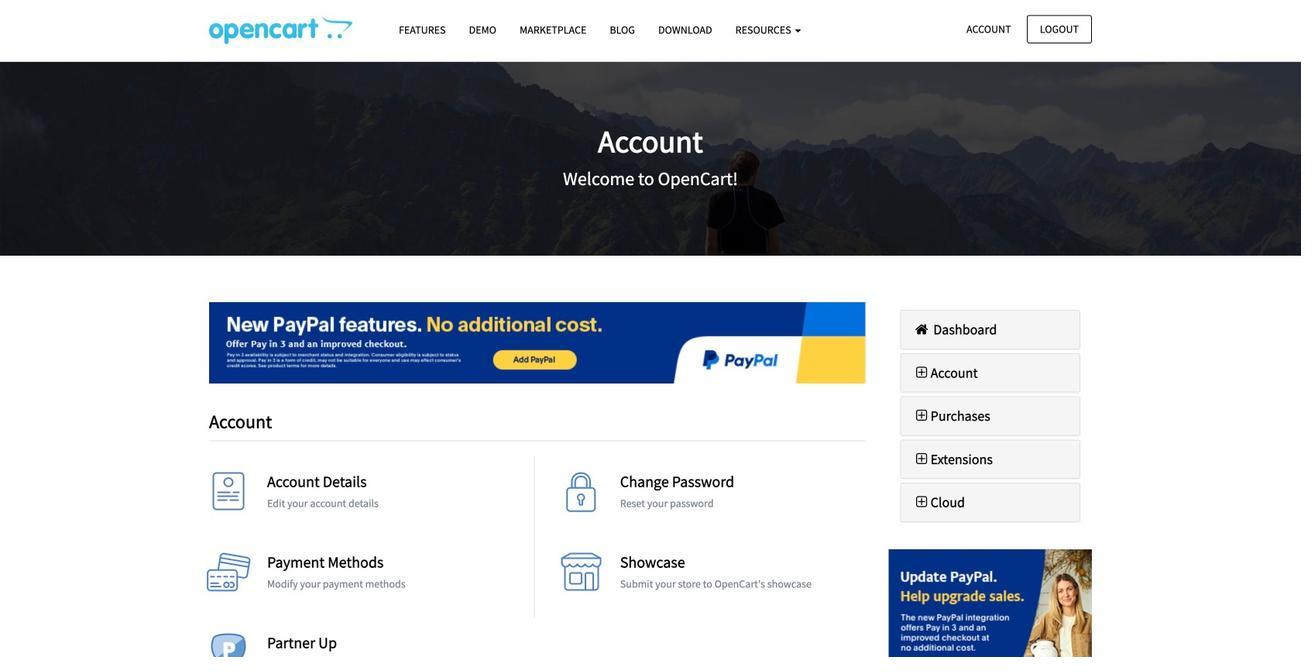 Task type: locate. For each thing, give the bounding box(es) containing it.
paypal image
[[209, 302, 866, 384], [889, 549, 1093, 657]]

0 horizontal spatial paypal image
[[209, 302, 866, 384]]

1 vertical spatial paypal image
[[889, 549, 1093, 657]]

2 plus square o image from the top
[[913, 452, 931, 466]]

0 vertical spatial plus square o image
[[913, 366, 931, 380]]

payment methods image
[[205, 553, 252, 599]]

1 horizontal spatial paypal image
[[889, 549, 1093, 657]]

1 vertical spatial plus square o image
[[913, 495, 931, 509]]

apply to become a partner image
[[205, 633, 252, 657]]

plus square o image
[[913, 366, 931, 380], [913, 452, 931, 466]]

plus square o image
[[913, 409, 931, 423], [913, 495, 931, 509]]

showcase image
[[558, 553, 605, 599]]

1 plus square o image from the top
[[913, 409, 931, 423]]

0 vertical spatial plus square o image
[[913, 409, 931, 423]]

1 vertical spatial plus square o image
[[913, 452, 931, 466]]

2 plus square o image from the top
[[913, 495, 931, 509]]

opencart - your account image
[[209, 16, 353, 44]]



Task type: describe. For each thing, give the bounding box(es) containing it.
0 vertical spatial paypal image
[[209, 302, 866, 384]]

change password image
[[558, 472, 605, 519]]

1 plus square o image from the top
[[913, 366, 931, 380]]

account image
[[205, 472, 252, 519]]

home image
[[913, 322, 931, 336]]



Task type: vqa. For each thing, say whether or not it's contained in the screenshot.
Showcase IMAGE
yes



